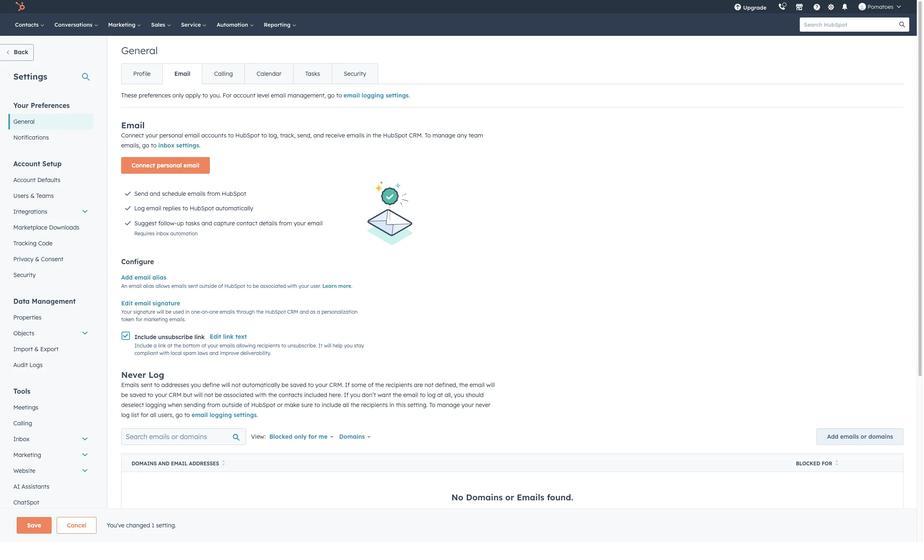 Task type: locate. For each thing, give the bounding box(es) containing it.
0 horizontal spatial general
[[13, 118, 35, 125]]

account up the users
[[13, 176, 36, 184]]

email inside connect your personal email accounts to hubspot to log, track, send, and receive emails in the hubspot crm. to manage any team emails, go to
[[185, 132, 200, 139]]

up
[[177, 219, 184, 227]]

general up the profile link
[[121, 44, 158, 57]]

connect up emails,
[[121, 132, 144, 139]]

0 horizontal spatial or
[[277, 401, 283, 409]]

tools element
[[8, 387, 93, 510]]

1 horizontal spatial a
[[317, 309, 320, 315]]

2 vertical spatial logging
[[210, 411, 232, 419]]

emails down never
[[121, 381, 139, 389]]

log
[[427, 391, 436, 399], [121, 411, 130, 419]]

with
[[287, 283, 297, 289], [160, 350, 169, 356], [255, 391, 267, 399]]

for left press to sort. image
[[822, 461, 833, 467]]

email inside the connect personal email button
[[184, 162, 200, 169]]

0 horizontal spatial with
[[160, 350, 169, 356]]

personal down the inbox settings link
[[157, 162, 182, 169]]

allowing
[[236, 343, 256, 349]]

1 horizontal spatial with
[[255, 391, 267, 399]]

0 vertical spatial security link
[[332, 64, 378, 84]]

for left me
[[309, 433, 317, 441]]

0 vertical spatial personal
[[159, 132, 183, 139]]

0 vertical spatial or
[[277, 401, 283, 409]]

1 press to sort. element from the left
[[222, 460, 225, 467]]

a up compliant
[[154, 343, 157, 349]]

from right details
[[279, 219, 292, 227]]

hubspot inside add email alias an email alias allows emails sent outside of hubspot to be associated with your user. learn more .
[[225, 283, 245, 289]]

chatspot
[[13, 499, 39, 506]]

manage left any at the top of page
[[433, 132, 456, 139]]

connect inside connect your personal email accounts to hubspot to log, track, send, and receive emails in the hubspot crm. to manage any team emails, go to
[[121, 132, 144, 139]]

0 vertical spatial outside
[[199, 283, 217, 289]]

2 vertical spatial in
[[390, 401, 395, 409]]

will up the never
[[487, 381, 495, 389]]

only inside popup button
[[294, 433, 307, 441]]

0 vertical spatial with
[[287, 283, 297, 289]]

signature down edit email signature button
[[133, 309, 155, 315]]

0 vertical spatial calling
[[214, 70, 233, 78]]

code
[[38, 240, 53, 247]]

blocked for
[[797, 461, 833, 467]]

add inside add email alias an email alias allows emails sent outside of hubspot to be associated with your user. learn more .
[[121, 274, 133, 281]]

back
[[14, 48, 28, 56]]

domains inside popup button
[[339, 433, 365, 441]]

preferences
[[31, 101, 70, 110]]

for inside popup button
[[309, 433, 317, 441]]

meetings link
[[8, 400, 93, 415]]

log down send
[[134, 205, 145, 212]]

be inside edit email signature your signature will be used in one-on-one emails through the hubspot crm and as a personalization token for marketing emails.
[[166, 309, 172, 315]]

0 horizontal spatial calling link
[[8, 415, 93, 431]]

blocked right view:
[[270, 433, 293, 441]]

a inside edit email signature your signature will be used in one-on-one emails through the hubspot crm and as a personalization token for marketing emails.
[[317, 309, 320, 315]]

for right the list
[[141, 411, 149, 419]]

emails right receive
[[347, 132, 365, 139]]

. inside add email alias an email alias allows emails sent outside of hubspot to be associated with your user. learn more .
[[351, 283, 353, 289]]

email
[[271, 92, 286, 99], [344, 92, 360, 99], [185, 132, 200, 139], [184, 162, 200, 169], [146, 205, 161, 212], [308, 219, 323, 227], [135, 274, 151, 281], [129, 283, 142, 289], [135, 300, 151, 307], [470, 381, 485, 389], [404, 391, 419, 399], [192, 411, 208, 419]]

1 vertical spatial inbox
[[156, 230, 169, 237]]

press to sort. element right blocked for
[[836, 460, 839, 467]]

edit up improve
[[210, 333, 221, 340]]

1 horizontal spatial associated
[[260, 283, 286, 289]]

with left "contacts"
[[255, 391, 267, 399]]

will inside the edit link text include a link at the bottom of your emails allowing recipients to unsubscribe. it will help you stay compliant with local spam laws and improve deliverability.
[[324, 343, 332, 349]]

press to sort. element inside 'domains and email addresses' 'button'
[[222, 460, 225, 467]]

press to sort. element
[[222, 460, 225, 467], [836, 460, 839, 467]]

at left all,
[[438, 391, 443, 399]]

addresses
[[189, 461, 219, 467]]

requires
[[134, 230, 155, 237]]

if
[[345, 381, 350, 389], [344, 391, 349, 399]]

0 horizontal spatial link
[[158, 343, 166, 349]]

will right but
[[194, 391, 203, 399]]

no domains or emails found.
[[452, 492, 574, 503]]

0 horizontal spatial domains
[[132, 461, 157, 467]]

and inside the edit link text include a link at the bottom of your emails allowing recipients to unsubscribe. it will help you stay compliant with local spam laws and improve deliverability.
[[210, 350, 219, 356]]

help image
[[814, 4, 821, 11]]

sent inside emails sent to addresses you define will not automatically be saved to your crm. if some of the recipients are not defined, the email will be saved to your crm but will not be associated with the contacts included here. if you don't want the email to log at all, you should deselect logging when sending from outside of hubspot or make sure to include all the recipients in this setting. to manage your never log list for all users, go to
[[141, 381, 153, 389]]

blocked only for me button
[[269, 428, 334, 445]]

upgrade
[[744, 4, 767, 11]]

0 horizontal spatial crm.
[[329, 381, 344, 389]]

saved up deselect
[[130, 391, 146, 399]]

0 horizontal spatial press to sort. element
[[222, 460, 225, 467]]

you've changed 1 setting.
[[107, 522, 176, 529]]

service link
[[176, 13, 212, 36]]

automation
[[217, 21, 250, 28]]

0 horizontal spatial security link
[[8, 267, 93, 283]]

edit inside the edit link text include a link at the bottom of your emails allowing recipients to unsubscribe. it will help you stay compliant with local spam laws and improve deliverability.
[[210, 333, 221, 340]]

connect inside button
[[132, 162, 155, 169]]

2 press to sort. element from the left
[[836, 460, 839, 467]]

1 horizontal spatial crm.
[[409, 132, 423, 139]]

the
[[373, 132, 382, 139], [256, 309, 264, 315], [174, 343, 181, 349], [375, 381, 384, 389], [460, 381, 468, 389], [268, 391, 277, 399], [393, 391, 402, 399], [351, 401, 360, 409]]

menu
[[729, 0, 908, 13]]

be left used
[[166, 309, 172, 315]]

marketplaces image
[[796, 4, 804, 11]]

connect for connect personal email
[[132, 162, 155, 169]]

1 horizontal spatial setting.
[[408, 401, 428, 409]]

capture
[[214, 219, 235, 227]]

0 vertical spatial emails
[[121, 381, 139, 389]]

your preferences
[[13, 101, 70, 110]]

0 vertical spatial manage
[[433, 132, 456, 139]]

follow-
[[158, 219, 177, 227]]

crm down the addresses
[[169, 391, 182, 399]]

to inside connect your personal email accounts to hubspot to log, track, send, and receive emails in the hubspot crm. to manage any team emails, go to
[[425, 132, 431, 139]]

1 vertical spatial email logging settings link
[[192, 411, 257, 419]]

Search HubSpot search field
[[800, 18, 903, 32]]

link
[[223, 333, 234, 340], [195, 333, 205, 341], [158, 343, 166, 349]]

log up the addresses
[[149, 370, 164, 380]]

email left addresses
[[171, 461, 188, 467]]

and inside suggest follow-up tasks and capture contact details from your email requires inbox automation
[[202, 219, 212, 227]]

your inside "element"
[[13, 101, 29, 110]]

inbox
[[13, 435, 29, 443]]

blocked inside button
[[797, 461, 821, 467]]

automatically up "capture"
[[216, 205, 253, 212]]

2 horizontal spatial settings
[[386, 92, 409, 99]]

pomatoes
[[868, 3, 894, 10]]

manage down all,
[[437, 401, 460, 409]]

0 horizontal spatial emails
[[121, 381, 139, 389]]

crm left as
[[287, 309, 298, 315]]

your up token
[[121, 309, 132, 315]]

you down some
[[350, 391, 361, 399]]

tracking
[[13, 240, 37, 247]]

token
[[121, 316, 134, 323]]

1 horizontal spatial add
[[828, 433, 839, 441]]

data management element
[[8, 297, 93, 373]]

1 account from the top
[[13, 160, 40, 168]]

edit inside edit email signature your signature will be used in one-on-one emails through the hubspot crm and as a personalization token for marketing emails.
[[121, 300, 133, 307]]

account for account setup
[[13, 160, 40, 168]]

suggest
[[134, 219, 157, 227]]

0 vertical spatial at
[[168, 343, 172, 349]]

0 vertical spatial blocked
[[270, 433, 293, 441]]

& right privacy
[[35, 255, 39, 263]]

security inside account setup element
[[13, 271, 36, 279]]

not right define
[[232, 381, 241, 389]]

email inside 'button'
[[171, 461, 188, 467]]

learn
[[323, 283, 337, 289]]

some
[[352, 381, 367, 389]]

inbox up connect personal email
[[158, 142, 175, 149]]

edit for email
[[121, 300, 133, 307]]

1 vertical spatial domains
[[132, 461, 157, 467]]

your up the connect personal email button
[[146, 132, 158, 139]]

general up notifications
[[13, 118, 35, 125]]

1 vertical spatial emails
[[517, 492, 545, 503]]

log
[[134, 205, 145, 212], [149, 370, 164, 380]]

outside up on-
[[199, 283, 217, 289]]

1 vertical spatial at
[[438, 391, 443, 399]]

2 vertical spatial or
[[506, 492, 515, 503]]

settings image
[[828, 4, 835, 11]]

consent
[[41, 255, 63, 263]]

1 horizontal spatial logging
[[210, 411, 232, 419]]

of
[[218, 283, 223, 289], [202, 343, 206, 349], [368, 381, 374, 389], [244, 401, 250, 409]]

a inside the edit link text include a link at the bottom of your emails allowing recipients to unsubscribe. it will help you stay compliant with local spam laws and improve deliverability.
[[154, 343, 157, 349]]

& inside data management element
[[34, 345, 39, 353]]

blocked for blocked only for me
[[270, 433, 293, 441]]

not down define
[[204, 391, 213, 399]]

1 horizontal spatial calling
[[214, 70, 233, 78]]

0 vertical spatial only
[[173, 92, 184, 99]]

marketing inside button
[[13, 451, 41, 459]]

1 horizontal spatial press to sort. element
[[836, 460, 839, 467]]

you inside the edit link text include a link at the bottom of your emails allowing recipients to unsubscribe. it will help you stay compliant with local spam laws and improve deliverability.
[[344, 343, 353, 349]]

you right help
[[344, 343, 353, 349]]

1 horizontal spatial only
[[294, 433, 307, 441]]

you up but
[[191, 381, 201, 389]]

if right here.
[[344, 391, 349, 399]]

at down the 'include unsubscribe link'
[[168, 343, 172, 349]]

log left all,
[[427, 391, 436, 399]]

only left me
[[294, 433, 307, 441]]

0 vertical spatial domains
[[339, 433, 365, 441]]

1 include from the top
[[135, 333, 157, 341]]

your right details
[[294, 219, 306, 227]]

1 vertical spatial to
[[430, 401, 436, 409]]

0 vertical spatial edit
[[121, 300, 133, 307]]

0 vertical spatial settings
[[386, 92, 409, 99]]

menu item
[[773, 0, 775, 13]]

email logging settings link for these preferences only apply to you. for account level email management, go to email logging settings .
[[344, 92, 409, 99]]

include
[[322, 401, 341, 409]]

1 vertical spatial connect
[[132, 162, 155, 169]]

all right include
[[343, 401, 349, 409]]

1 vertical spatial calling link
[[8, 415, 93, 431]]

and down search emails or domains search field
[[158, 461, 170, 467]]

1 vertical spatial crm.
[[329, 381, 344, 389]]

the inside connect your personal email accounts to hubspot to log, track, send, and receive emails in the hubspot crm. to manage any team emails, go to
[[373, 132, 382, 139]]

2 horizontal spatial with
[[287, 283, 297, 289]]

your preferences element
[[8, 101, 93, 145]]

spam
[[183, 350, 196, 356]]

domains and email addresses
[[132, 461, 219, 467]]

import & export link
[[8, 341, 93, 357]]

0 horizontal spatial email logging settings link
[[192, 411, 257, 419]]

go inside connect your personal email accounts to hubspot to log, track, send, and receive emails in the hubspot crm. to manage any team emails, go to
[[142, 142, 149, 149]]

add for add emails or domains
[[828, 433, 839, 441]]

for right token
[[136, 316, 142, 323]]

0 vertical spatial account
[[13, 160, 40, 168]]

contacts
[[15, 21, 40, 28]]

import & export
[[13, 345, 59, 353]]

suggest follow-up tasks and capture contact details from your email requires inbox automation
[[134, 219, 323, 237]]

laws
[[198, 350, 208, 356]]

0 horizontal spatial only
[[173, 92, 184, 99]]

link up bottom
[[195, 333, 205, 341]]

navigation
[[121, 63, 379, 84]]

1 vertical spatial marketing
[[13, 451, 41, 459]]

and right the send,
[[314, 132, 324, 139]]

tasks link
[[293, 64, 332, 84]]

0 vertical spatial security
[[344, 70, 366, 78]]

calling link up the for
[[202, 64, 245, 84]]

text
[[236, 333, 247, 340]]

0 vertical spatial connect
[[121, 132, 144, 139]]

from up "email logging settings ."
[[207, 401, 220, 409]]

email up apply
[[174, 70, 191, 78]]

and right laws
[[210, 350, 219, 356]]

to left any at the top of page
[[425, 132, 431, 139]]

0 vertical spatial in
[[366, 132, 371, 139]]

personal inside the connect personal email button
[[157, 162, 182, 169]]

from
[[207, 190, 220, 197], [279, 219, 292, 227], [207, 401, 220, 409]]

1 horizontal spatial marketing
[[108, 21, 137, 28]]

0 vertical spatial inbox
[[158, 142, 175, 149]]

emails up log email replies to hubspot automatically
[[188, 190, 206, 197]]

automatically up "contacts"
[[243, 381, 280, 389]]

0 horizontal spatial saved
[[130, 391, 146, 399]]

0 horizontal spatial go
[[142, 142, 149, 149]]

tracking code
[[13, 240, 53, 247]]

0 vertical spatial associated
[[260, 283, 286, 289]]

emails up blocked for button
[[841, 433, 860, 441]]

settings
[[386, 92, 409, 99], [176, 142, 199, 149], [234, 411, 257, 419]]

sales
[[151, 21, 167, 28]]

1 vertical spatial &
[[35, 255, 39, 263]]

1 vertical spatial personal
[[157, 162, 182, 169]]

of up laws
[[202, 343, 206, 349]]

conversations
[[54, 21, 94, 28]]

2 account from the top
[[13, 176, 36, 184]]

0 vertical spatial marketing
[[108, 21, 137, 28]]

go right emails,
[[142, 142, 149, 149]]

recipients down don't in the bottom left of the page
[[361, 401, 388, 409]]

send,
[[297, 132, 312, 139]]

this
[[396, 401, 406, 409]]

calling link down meetings
[[8, 415, 93, 431]]

link down the 'include unsubscribe link'
[[158, 343, 166, 349]]

blocked inside popup button
[[270, 433, 293, 441]]

data management
[[13, 297, 76, 305]]

1 vertical spatial security link
[[8, 267, 93, 283]]

at inside emails sent to addresses you define will not automatically be saved to your crm. if some of the recipients are not defined, the email will be saved to your crm but will not be associated with the contacts included here. if you don't want the email to log at all, you should deselect logging when sending from outside of hubspot or make sure to include all the recipients in this setting. to manage your never log list for all users, go to
[[438, 391, 443, 399]]

privacy & consent
[[13, 255, 63, 263]]

signature
[[153, 300, 180, 307], [133, 309, 155, 315]]

0 vertical spatial log
[[427, 391, 436, 399]]

be
[[253, 283, 259, 289], [166, 309, 172, 315], [282, 381, 289, 389], [121, 391, 128, 399], [215, 391, 222, 399]]

1 vertical spatial logging
[[146, 401, 166, 409]]

outside up "email logging settings ."
[[222, 401, 242, 409]]

outside inside add email alias an email alias allows emails sent outside of hubspot to be associated with your user. learn more .
[[199, 283, 217, 289]]

in right receive
[[366, 132, 371, 139]]

only
[[173, 92, 184, 99], [294, 433, 307, 441]]

1 vertical spatial from
[[279, 219, 292, 227]]

0 vertical spatial all
[[343, 401, 349, 409]]

inbox
[[158, 142, 175, 149], [156, 230, 169, 237]]

account up account defaults
[[13, 160, 40, 168]]

1 horizontal spatial blocked
[[797, 461, 821, 467]]

1 horizontal spatial crm
[[287, 309, 298, 315]]

& for export
[[34, 345, 39, 353]]

emails inside emails sent to addresses you define will not automatically be saved to your crm. if some of the recipients are not defined, the email will be saved to your crm but will not be associated with the contacts included here. if you don't want the email to log at all, you should deselect logging when sending from outside of hubspot or make sure to include all the recipients in this setting. to manage your never log list for all users, go to
[[121, 381, 139, 389]]

users
[[13, 192, 29, 200]]

never
[[476, 401, 491, 409]]

recipients up deliverability.
[[257, 343, 280, 349]]

go
[[328, 92, 335, 99], [142, 142, 149, 149], [176, 411, 183, 419]]

users,
[[158, 411, 174, 419]]

if left some
[[345, 381, 350, 389]]

be up "contacts"
[[282, 381, 289, 389]]

1 vertical spatial only
[[294, 433, 307, 441]]

connect
[[121, 132, 144, 139], [132, 162, 155, 169]]

press to sort. element inside blocked for button
[[836, 460, 839, 467]]

notifications image
[[842, 4, 849, 11]]

navigation containing profile
[[121, 63, 379, 84]]

alias up allows
[[153, 274, 166, 281]]

crm. inside emails sent to addresses you define will not automatically be saved to your crm. if some of the recipients are not defined, the email will be saved to your crm but will not be associated with the contacts included here. if you don't want the email to log at all, you should deselect logging when sending from outside of hubspot or make sure to include all the recipients in this setting. to manage your never log list for all users, go to
[[329, 381, 344, 389]]

reporting link
[[259, 13, 301, 36]]

1 horizontal spatial in
[[366, 132, 371, 139]]

0 horizontal spatial edit
[[121, 300, 133, 307]]

and left as
[[300, 309, 309, 315]]

reporting
[[264, 21, 292, 28]]

0 horizontal spatial a
[[154, 343, 157, 349]]

email up emails,
[[121, 120, 145, 130]]

2 horizontal spatial in
[[390, 401, 395, 409]]

security for bottom the security 'link'
[[13, 271, 36, 279]]

go down when
[[176, 411, 183, 419]]

log left the list
[[121, 411, 130, 419]]

account for account defaults
[[13, 176, 36, 184]]

connect personal email
[[132, 162, 200, 169]]

calling up the for
[[214, 70, 233, 78]]

1 horizontal spatial log
[[149, 370, 164, 380]]

0 vertical spatial go
[[328, 92, 335, 99]]

with left 'local'
[[160, 350, 169, 356]]

assistants
[[21, 483, 49, 490]]

sent down never log
[[141, 381, 153, 389]]

marketing up website
[[13, 451, 41, 459]]

saved up "contacts"
[[290, 381, 307, 389]]

of inside the edit link text include a link at the bottom of your emails allowing recipients to unsubscribe. it will help you stay compliant with local spam laws and improve deliverability.
[[202, 343, 206, 349]]

to
[[425, 132, 431, 139], [430, 401, 436, 409]]

be up the through on the bottom left of page
[[253, 283, 259, 289]]

0 horizontal spatial your
[[13, 101, 29, 110]]

0 vertical spatial signature
[[153, 300, 180, 307]]

emails,
[[121, 142, 141, 149]]

1 vertical spatial blocked
[[797, 461, 821, 467]]

a right as
[[317, 309, 320, 315]]

from up log email replies to hubspot automatically
[[207, 190, 220, 197]]

will
[[157, 309, 164, 315], [324, 343, 332, 349], [222, 381, 230, 389], [487, 381, 495, 389], [194, 391, 203, 399]]

and inside edit email signature your signature will be used in one-on-one emails through the hubspot crm and as a personalization token for marketing emails.
[[300, 309, 309, 315]]

& for teams
[[30, 192, 35, 200]]

email link
[[162, 64, 202, 84]]

in left one-
[[186, 309, 190, 315]]

press to sort. element right addresses
[[222, 460, 225, 467]]

inbox inside suggest follow-up tasks and capture contact details from your email requires inbox automation
[[156, 230, 169, 237]]

1 vertical spatial in
[[186, 309, 190, 315]]

2 include from the top
[[135, 343, 152, 349]]

your left preferences
[[13, 101, 29, 110]]

with inside emails sent to addresses you define will not automatically be saved to your crm. if some of the recipients are not defined, the email will be saved to your crm but will not be associated with the contacts included here. if you don't want the email to log at all, you should deselect logging when sending from outside of hubspot or make sure to include all the recipients in this setting. to manage your never log list for all users, go to
[[255, 391, 267, 399]]

add inside button
[[828, 433, 839, 441]]

0 vertical spatial setting.
[[408, 401, 428, 409]]

of up "email logging settings ."
[[244, 401, 250, 409]]

logging inside emails sent to addresses you define will not automatically be saved to your crm. if some of the recipients are not defined, the email will be saved to your crm but will not be associated with the contacts included here. if you don't want the email to log at all, you should deselect logging when sending from outside of hubspot or make sure to include all the recipients in this setting. to manage your never log list for all users, go to
[[146, 401, 166, 409]]

2 vertical spatial with
[[255, 391, 267, 399]]

calling link
[[202, 64, 245, 84], [8, 415, 93, 431]]

0 horizontal spatial add
[[121, 274, 133, 281]]

emails right allows
[[171, 283, 187, 289]]

0 vertical spatial sent
[[188, 283, 198, 289]]

1 horizontal spatial general
[[121, 44, 158, 57]]

audit
[[13, 361, 28, 369]]

2 vertical spatial from
[[207, 401, 220, 409]]

account inside account defaults link
[[13, 176, 36, 184]]

0 vertical spatial general
[[121, 44, 158, 57]]

1 horizontal spatial edit
[[210, 333, 221, 340]]

sending
[[184, 401, 206, 409]]

or inside button
[[861, 433, 867, 441]]

will inside edit email signature your signature will be used in one-on-one emails through the hubspot crm and as a personalization token for marketing emails.
[[157, 309, 164, 315]]

users & teams
[[13, 192, 54, 200]]

signature up used
[[153, 300, 180, 307]]

calling
[[214, 70, 233, 78], [13, 420, 32, 427]]

inbox down follow-
[[156, 230, 169, 237]]

associated inside add email alias an email alias allows emails sent outside of hubspot to be associated with your user. learn more .
[[260, 283, 286, 289]]

alias down the add email alias button
[[143, 283, 154, 289]]

your left user.
[[299, 283, 309, 289]]

inbox settings .
[[158, 142, 201, 149]]

setting. inside emails sent to addresses you define will not automatically be saved to your crm. if some of the recipients are not defined, the email will be saved to your crm but will not be associated with the contacts included here. if you don't want the email to log at all, you should deselect logging when sending from outside of hubspot or make sure to include all the recipients in this setting. to manage your never log list for all users, go to
[[408, 401, 428, 409]]

manage inside connect your personal email accounts to hubspot to log, track, send, and receive emails in the hubspot crm. to manage any team emails, go to
[[433, 132, 456, 139]]

learn more link
[[323, 283, 351, 289]]

account setup element
[[8, 159, 93, 283]]

level
[[257, 92, 269, 99]]

domains inside 'button'
[[132, 461, 157, 467]]

1 vertical spatial signature
[[133, 309, 155, 315]]

go right the management, on the top of the page
[[328, 92, 335, 99]]

0 vertical spatial saved
[[290, 381, 307, 389]]

not right the 'are'
[[425, 381, 434, 389]]



Task type: describe. For each thing, give the bounding box(es) containing it.
users & teams link
[[8, 188, 93, 204]]

ai assistants link
[[8, 479, 93, 495]]

calendar link
[[245, 64, 293, 84]]

with inside the edit link text include a link at the bottom of your emails allowing recipients to unsubscribe. it will help you stay compliant with local spam laws and improve deliverability.
[[160, 350, 169, 356]]

email inside edit email signature your signature will be used in one-on-one emails through the hubspot crm and as a personalization token for marketing emails.
[[135, 300, 151, 307]]

for
[[223, 92, 232, 99]]

calling inside navigation
[[214, 70, 233, 78]]

preferences
[[139, 92, 171, 99]]

personal inside connect your personal email accounts to hubspot to log, track, send, and receive emails in the hubspot crm. to manage any team emails, go to
[[159, 132, 183, 139]]

on-
[[202, 309, 210, 315]]

0 vertical spatial alias
[[153, 274, 166, 281]]

contacts
[[279, 391, 303, 399]]

your inside connect your personal email accounts to hubspot to log, track, send, and receive emails in the hubspot crm. to manage any team emails, go to
[[146, 132, 158, 139]]

tracking code link
[[8, 235, 93, 251]]

1
[[152, 522, 154, 529]]

your inside the edit link text include a link at the bottom of your emails allowing recipients to unsubscribe. it will help you stay compliant with local spam laws and improve deliverability.
[[208, 343, 218, 349]]

ai assistants
[[13, 483, 49, 490]]

crm inside emails sent to addresses you define will not automatically be saved to your crm. if some of the recipients are not defined, the email will be saved to your crm but will not be associated with the contacts included here. if you don't want the email to log at all, you should deselect logging when sending from outside of hubspot or make sure to include all the recipients in this setting. to manage your never log list for all users, go to
[[169, 391, 182, 399]]

blocked for blocked for
[[797, 461, 821, 467]]

hubspot inside edit email signature your signature will be used in one-on-one emails through the hubspot crm and as a personalization token for marketing emails.
[[265, 309, 286, 315]]

blocked only for me
[[270, 433, 328, 441]]

calling icon image
[[779, 3, 786, 11]]

your inside add email alias an email alias allows emails sent outside of hubspot to be associated with your user. learn more .
[[299, 283, 309, 289]]

your inside suggest follow-up tasks and capture contact details from your email requires inbox automation
[[294, 219, 306, 227]]

press to sort. image
[[836, 460, 839, 466]]

domains and email addresses button
[[121, 454, 787, 472]]

0 horizontal spatial setting.
[[156, 522, 176, 529]]

associated inside emails sent to addresses you define will not automatically be saved to your crm. if some of the recipients are not defined, the email will be saved to your crm but will not be associated with the contacts included here. if you don't want the email to log at all, you should deselect logging when sending from outside of hubspot or make sure to include all the recipients in this setting. to manage your never log list for all users, go to
[[224, 391, 254, 399]]

be down define
[[215, 391, 222, 399]]

1 horizontal spatial link
[[195, 333, 205, 341]]

press to sort. element for domains and email addresses
[[222, 460, 225, 467]]

email logging settings link for email logging settings .
[[192, 411, 257, 419]]

these
[[121, 92, 137, 99]]

or inside emails sent to addresses you define will not automatically be saved to your crm. if some of the recipients are not defined, the email will be saved to your crm but will not be associated with the contacts included here. if you don't want the email to log at all, you should deselect logging when sending from outside of hubspot or make sure to include all the recipients in this setting. to manage your never log list for all users, go to
[[277, 401, 283, 409]]

emails inside the edit link text include a link at the bottom of your emails allowing recipients to unsubscribe. it will help you stay compliant with local spam laws and improve deliverability.
[[220, 343, 235, 349]]

emails sent to addresses you define will not automatically be saved to your crm. if some of the recipients are not defined, the email will be saved to your crm but will not be associated with the contacts included here. if you don't want the email to log at all, you should deselect logging when sending from outside of hubspot or make sure to include all the recipients in this setting. to manage your never log list for all users, go to
[[121, 381, 495, 419]]

crm inside edit email signature your signature will be used in one-on-one emails through the hubspot crm and as a personalization token for marketing emails.
[[287, 309, 298, 315]]

0 horizontal spatial not
[[204, 391, 213, 399]]

pomatoes button
[[854, 0, 907, 13]]

0 vertical spatial if
[[345, 381, 350, 389]]

edit link text button
[[210, 332, 247, 342]]

1 vertical spatial alias
[[143, 283, 154, 289]]

will right define
[[222, 381, 230, 389]]

contacts link
[[10, 13, 49, 36]]

your inside edit email signature your signature will be used in one-on-one emails through the hubspot crm and as a personalization token for marketing emails.
[[121, 309, 132, 315]]

general inside 'your preferences' "element"
[[13, 118, 35, 125]]

press to sort. image
[[222, 460, 225, 466]]

setup
[[42, 160, 62, 168]]

security for topmost the security 'link'
[[344, 70, 366, 78]]

automation link
[[212, 13, 259, 36]]

the inside the edit link text include a link at the bottom of your emails allowing recipients to unsubscribe. it will help you stay compliant with local spam laws and improve deliverability.
[[174, 343, 181, 349]]

tyler black image
[[859, 3, 867, 10]]

1 horizontal spatial not
[[232, 381, 241, 389]]

1 vertical spatial all
[[150, 411, 156, 419]]

profile
[[133, 70, 151, 78]]

and right send
[[150, 190, 160, 197]]

notifications button
[[838, 0, 853, 13]]

hubspot image
[[15, 2, 25, 12]]

changed
[[126, 522, 150, 529]]

1 horizontal spatial settings
[[234, 411, 257, 419]]

connect for connect your personal email accounts to hubspot to log, track, send, and receive emails in the hubspot crm. to manage any team emails, go to
[[121, 132, 144, 139]]

and inside connect your personal email accounts to hubspot to log, track, send, and receive emails in the hubspot crm. to manage any team emails, go to
[[314, 132, 324, 139]]

one-
[[191, 309, 202, 315]]

account defaults link
[[8, 172, 93, 188]]

email inside 'link'
[[174, 70, 191, 78]]

crm. inside connect your personal email accounts to hubspot to log, track, send, and receive emails in the hubspot crm. to manage any team emails, go to
[[409, 132, 423, 139]]

defined,
[[436, 381, 458, 389]]

calling icon button
[[775, 1, 790, 12]]

1 vertical spatial recipients
[[386, 381, 413, 389]]

sent inside add email alias an email alias allows emails sent outside of hubspot to be associated with your user. learn more .
[[188, 283, 198, 289]]

properties
[[13, 314, 41, 321]]

outside inside emails sent to addresses you define will not automatically be saved to your crm. if some of the recipients are not defined, the email will be saved to your crm but will not be associated with the contacts included here. if you don't want the email to log at all, you should deselect logging when sending from outside of hubspot or make sure to include all the recipients in this setting. to manage your never log list for all users, go to
[[222, 401, 242, 409]]

for inside emails sent to addresses you define will not automatically be saved to your crm. if some of the recipients are not defined, the email will be saved to your crm but will not be associated with the contacts included here. if you don't want the email to log at all, you should deselect logging when sending from outside of hubspot or make sure to include all the recipients in this setting. to manage your never log list for all users, go to
[[141, 411, 149, 419]]

of up don't in the bottom left of the page
[[368, 381, 374, 389]]

1 vertical spatial log
[[149, 370, 164, 380]]

1 vertical spatial log
[[121, 411, 130, 419]]

search button
[[896, 18, 910, 32]]

to inside add email alias an email alias allows emails sent outside of hubspot to be associated with your user. learn more .
[[247, 283, 252, 289]]

or for no domains or emails found.
[[506, 492, 515, 503]]

menu containing pomatoes
[[729, 0, 908, 13]]

marketing button
[[8, 447, 93, 463]]

schedule
[[162, 190, 186, 197]]

press to sort. element for blocked for
[[836, 460, 839, 467]]

your down should
[[462, 401, 474, 409]]

more
[[339, 283, 351, 289]]

emails inside connect your personal email accounts to hubspot to log, track, send, and receive emails in the hubspot crm. to manage any team emails, go to
[[347, 132, 365, 139]]

1 vertical spatial saved
[[130, 391, 146, 399]]

recipients inside the edit link text include a link at the bottom of your emails allowing recipients to unsubscribe. it will help you stay compliant with local spam laws and improve deliverability.
[[257, 343, 280, 349]]

add email alias an email alias allows emails sent outside of hubspot to be associated with your user. learn more .
[[121, 274, 353, 289]]

upgrade image
[[735, 4, 742, 11]]

2 horizontal spatial logging
[[362, 92, 384, 99]]

to inside emails sent to addresses you define will not automatically be saved to your crm. if some of the recipients are not defined, the email will be saved to your crm but will not be associated with the contacts included here. if you don't want the email to log at all, you should deselect logging when sending from outside of hubspot or make sure to include all the recipients in this setting. to manage your never log list for all users, go to
[[430, 401, 436, 409]]

back link
[[0, 44, 34, 61]]

2 horizontal spatial domains
[[466, 492, 503, 503]]

automatically inside emails sent to addresses you define will not automatically be saved to your crm. if some of the recipients are not defined, the email will be saved to your crm but will not be associated with the contacts included here. if you don't want the email to log at all, you should deselect logging when sending from outside of hubspot or make sure to include all the recipients in this setting. to manage your never log list for all users, go to
[[243, 381, 280, 389]]

2 horizontal spatial link
[[223, 333, 234, 340]]

found.
[[547, 492, 574, 503]]

for inside edit email signature your signature will be used in one-on-one emails through the hubspot crm and as a personalization token for marketing emails.
[[136, 316, 142, 323]]

integrations
[[13, 208, 47, 215]]

these preferences only apply to you. for account level email management, go to email logging settings .
[[121, 92, 410, 99]]

marketing
[[144, 316, 168, 323]]

manage inside emails sent to addresses you define will not automatically be saved to your crm. if some of the recipients are not defined, the email will be saved to your crm but will not be associated with the contacts included here. if you don't want the email to log at all, you should deselect logging when sending from outside of hubspot or make sure to include all the recipients in this setting. to manage your never log list for all users, go to
[[437, 401, 460, 409]]

define
[[203, 381, 220, 389]]

the inside edit email signature your signature will be used in one-on-one emails through the hubspot crm and as a personalization token for marketing emails.
[[256, 309, 264, 315]]

of inside add email alias an email alias allows emails sent outside of hubspot to be associated with your user. learn more .
[[218, 283, 223, 289]]

improve
[[220, 350, 239, 356]]

settings
[[13, 71, 47, 82]]

and inside 'button'
[[158, 461, 170, 467]]

domains for domains
[[339, 433, 365, 441]]

in inside connect your personal email accounts to hubspot to log, track, send, and receive emails in the hubspot crm. to manage any team emails, go to
[[366, 132, 371, 139]]

deselect
[[121, 401, 144, 409]]

track,
[[280, 132, 296, 139]]

calling inside tools element
[[13, 420, 32, 427]]

tools
[[13, 387, 30, 395]]

calling link inside navigation
[[202, 64, 245, 84]]

2 horizontal spatial not
[[425, 381, 434, 389]]

cancel
[[67, 522, 86, 529]]

from inside suggest follow-up tasks and capture contact details from your email requires inbox automation
[[279, 219, 292, 227]]

be up deselect
[[121, 391, 128, 399]]

emails inside edit email signature your signature will be used in one-on-one emails through the hubspot crm and as a personalization token for marketing emails.
[[220, 309, 235, 315]]

& for consent
[[35, 255, 39, 263]]

1 vertical spatial settings
[[176, 142, 199, 149]]

save
[[27, 522, 41, 529]]

1 horizontal spatial all
[[343, 401, 349, 409]]

2 horizontal spatial go
[[328, 92, 335, 99]]

here.
[[329, 391, 342, 399]]

from inside emails sent to addresses you define will not automatically be saved to your crm. if some of the recipients are not defined, the email will be saved to your crm but will not be associated with the contacts included here. if you don't want the email to log at all, you should deselect logging when sending from outside of hubspot or make sure to include all the recipients in this setting. to manage your never log list for all users, go to
[[207, 401, 220, 409]]

1 horizontal spatial saved
[[290, 381, 307, 389]]

in inside edit email signature your signature will be used in one-on-one emails through the hubspot crm and as a personalization token for marketing emails.
[[186, 309, 190, 315]]

me
[[319, 433, 328, 441]]

hubspot inside emails sent to addresses you define will not automatically be saved to your crm. if some of the recipients are not defined, the email will be saved to your crm but will not be associated with the contacts included here. if you don't want the email to log at all, you should deselect logging when sending from outside of hubspot or make sure to include all the recipients in this setting. to manage your never log list for all users, go to
[[251, 401, 276, 409]]

include unsubscribe link
[[135, 333, 205, 341]]

2 vertical spatial recipients
[[361, 401, 388, 409]]

in inside emails sent to addresses you define will not automatically be saved to your crm. if some of the recipients are not defined, the email will be saved to your crm but will not be associated with the contacts included here. if you don't want the email to log at all, you should deselect logging when sending from outside of hubspot or make sure to include all the recipients in this setting. to manage your never log list for all users, go to
[[390, 401, 395, 409]]

as
[[310, 309, 316, 315]]

1 vertical spatial if
[[344, 391, 349, 399]]

one
[[210, 309, 218, 315]]

add emails or domains button
[[817, 428, 904, 445]]

list
[[131, 411, 139, 419]]

privacy & consent link
[[8, 251, 93, 267]]

configure
[[121, 258, 154, 266]]

used
[[173, 309, 184, 315]]

marketplace downloads link
[[8, 220, 93, 235]]

at inside the edit link text include a link at the bottom of your emails allowing recipients to unsubscribe. it will help you stay compliant with local spam laws and improve deliverability.
[[168, 343, 172, 349]]

domains for domains and email addresses
[[132, 461, 157, 467]]

tasks
[[305, 70, 320, 78]]

your up included
[[316, 381, 328, 389]]

integrations button
[[8, 204, 93, 220]]

export
[[40, 345, 59, 353]]

it
[[319, 343, 323, 349]]

Search emails or domains search field
[[121, 428, 246, 445]]

save button
[[17, 517, 52, 534]]

hubspot link
[[10, 2, 31, 12]]

go inside emails sent to addresses you define will not automatically be saved to your crm. if some of the recipients are not defined, the email will be saved to your crm but will not be associated with the contacts included here. if you don't want the email to log at all, you should deselect logging when sending from outside of hubspot or make sure to include all the recipients in this setting. to manage your never log list for all users, go to
[[176, 411, 183, 419]]

view:
[[251, 433, 266, 441]]

or for add emails or domains
[[861, 433, 867, 441]]

email inside suggest follow-up tasks and capture contact details from your email requires inbox automation
[[308, 219, 323, 227]]

0 vertical spatial from
[[207, 190, 220, 197]]

personalization
[[322, 309, 358, 315]]

with inside add email alias an email alias allows emails sent outside of hubspot to be associated with your user. learn more .
[[287, 283, 297, 289]]

are
[[414, 381, 423, 389]]

calendar
[[257, 70, 282, 78]]

edit for link
[[210, 333, 221, 340]]

to inside the edit link text include a link at the bottom of your emails allowing recipients to unsubscribe. it will help you stay compliant with local spam laws and improve deliverability.
[[282, 343, 286, 349]]

unsubscribe
[[158, 333, 193, 341]]

management
[[32, 297, 76, 305]]

inbox settings link
[[158, 142, 199, 149]]

unsubscribe.
[[288, 343, 317, 349]]

0 vertical spatial automatically
[[216, 205, 253, 212]]

you right all,
[[454, 391, 464, 399]]

your down the addresses
[[155, 391, 167, 399]]

stay
[[354, 343, 364, 349]]

but
[[183, 391, 193, 399]]

receive
[[326, 132, 345, 139]]

never log
[[121, 370, 164, 380]]

account defaults
[[13, 176, 60, 184]]

search image
[[900, 22, 906, 28]]

help
[[333, 343, 343, 349]]

help button
[[810, 0, 825, 13]]

be inside add email alias an email alias allows emails sent outside of hubspot to be associated with your user. learn more .
[[253, 283, 259, 289]]

cancel button
[[57, 517, 97, 534]]

1 vertical spatial email
[[121, 120, 145, 130]]

for inside button
[[822, 461, 833, 467]]

emails.
[[169, 316, 186, 323]]

emails inside add email alias an email alias allows emails sent outside of hubspot to be associated with your user. learn more .
[[171, 283, 187, 289]]

logs
[[30, 361, 43, 369]]

marketplace downloads
[[13, 224, 80, 231]]

0 vertical spatial log
[[134, 205, 145, 212]]

add for add email alias an email alias allows emails sent outside of hubspot to be associated with your user. learn more .
[[121, 274, 133, 281]]

include inside the edit link text include a link at the bottom of your emails allowing recipients to unsubscribe. it will help you stay compliant with local spam laws and improve deliverability.
[[135, 343, 152, 349]]

emails inside button
[[841, 433, 860, 441]]

user.
[[311, 283, 321, 289]]

replies
[[163, 205, 181, 212]]



Task type: vqa. For each thing, say whether or not it's contained in the screenshot.
All categories
no



